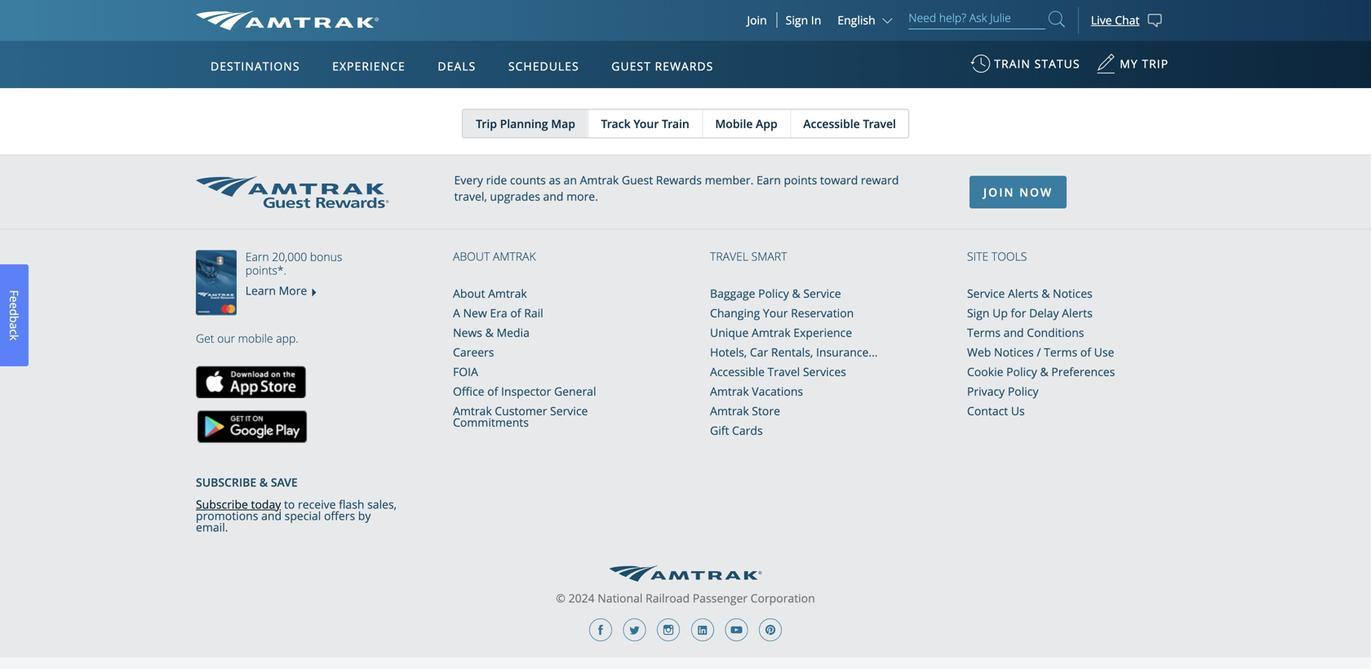 Task type: locate. For each thing, give the bounding box(es) containing it.
changing
[[710, 305, 760, 321]]

1 horizontal spatial experience
[[793, 325, 852, 340]]

2 horizontal spatial and
[[1003, 325, 1024, 340]]

amtrak up about amtrak "link"
[[493, 249, 536, 264]]

amtrak on youtube image
[[725, 618, 748, 641]]

earn inside every ride counts as an amtrak guest rewards member. earn points toward reward travel, upgrades and more.
[[756, 172, 781, 188]]

service inside service alerts & notices sign up for delay alerts terms and conditions web notices / terms of use cookie policy & preferences privacy policy contact us
[[967, 285, 1005, 301]]

1 vertical spatial sign
[[967, 305, 989, 321]]

& up delay
[[1041, 285, 1050, 301]]

amtrak vacations link
[[710, 383, 803, 399]]

0 horizontal spatial accessible
[[710, 364, 765, 379]]

changing your reservation link
[[710, 305, 854, 321]]

policy inside the baggage policy & service changing your reservation unique amtrak experience hotels, car rentals, insurance... accessible travel services amtrak vacations amtrak store gift cards
[[758, 285, 789, 301]]

1 vertical spatial about
[[453, 285, 485, 301]]

chat
[[1115, 12, 1140, 28]]

footer containing every ride counts as an amtrak guest rewards member. earn points toward reward travel, upgrades and more.
[[0, 155, 1371, 658]]

Please enter your search item search field
[[909, 8, 1045, 29]]

&
[[792, 285, 800, 301], [1041, 285, 1050, 301], [485, 325, 494, 340], [1040, 364, 1048, 379], [259, 474, 268, 490]]

by
[[358, 508, 371, 523]]

& up changing your reservation link
[[792, 285, 800, 301]]

about up about amtrak "link"
[[453, 249, 490, 264]]

2 horizontal spatial of
[[1080, 344, 1091, 360]]

service up up at right
[[967, 285, 1005, 301]]

application
[[257, 136, 648, 365]]

earn
[[756, 172, 781, 188], [245, 249, 269, 265]]

0 horizontal spatial your
[[633, 116, 659, 132]]

service down general
[[550, 403, 588, 418]]

sign up for delay alerts link
[[967, 305, 1093, 321]]

sign left up at right
[[967, 305, 989, 321]]

0 vertical spatial sign
[[786, 12, 808, 28]]

0 vertical spatial alerts
[[1008, 285, 1039, 301]]

1 vertical spatial of
[[1080, 344, 1091, 360]]

travel up 'vacations'
[[768, 364, 800, 379]]

hotels, car rentals, insurance... link
[[710, 344, 878, 360]]

amtrak inside every ride counts as an amtrak guest rewards member. earn points toward reward travel, upgrades and more.
[[580, 172, 619, 188]]

subscribe today
[[196, 496, 281, 512]]

earn left points
[[756, 172, 781, 188]]

policy up changing your reservation link
[[758, 285, 789, 301]]

join left sign in
[[747, 12, 767, 28]]

0 horizontal spatial experience
[[332, 58, 405, 74]]

train status link
[[971, 48, 1080, 88]]

1 vertical spatial your
[[763, 305, 788, 321]]

accessible down the 'hotels,'
[[710, 364, 765, 379]]

1 horizontal spatial terms
[[1044, 344, 1077, 360]]

0 vertical spatial experience
[[332, 58, 405, 74]]

corporation
[[751, 590, 815, 606]]

promotions
[[196, 508, 258, 523]]

trip planning map
[[476, 116, 575, 132]]

more
[[279, 283, 307, 298]]

0 horizontal spatial and
[[261, 508, 282, 523]]

banner containing join
[[0, 0, 1371, 377]]

1 vertical spatial and
[[1003, 325, 1024, 340]]

1 horizontal spatial travel
[[768, 364, 800, 379]]

policy
[[758, 285, 789, 301], [1006, 364, 1037, 379], [1008, 383, 1038, 399]]

amtrak guest rewards image
[[196, 176, 389, 208]]

about inside about amtrak a new era of rail news & media careers foia office of inspector general amtrak customer service commitments
[[453, 285, 485, 301]]

0 horizontal spatial join
[[747, 12, 767, 28]]

of right era
[[510, 305, 521, 321]]

in
[[811, 12, 821, 28]]

every ride counts as an amtrak guest rewards member. earn points toward reward travel, upgrades and more.
[[454, 172, 899, 204]]

experience
[[332, 58, 405, 74], [793, 325, 852, 340]]

and down as
[[543, 189, 563, 204]]

commitments
[[453, 414, 529, 430]]

accessible up toward
[[803, 116, 860, 132]]

0 vertical spatial amtrak image
[[196, 11, 379, 30]]

2 vertical spatial travel
[[768, 364, 800, 379]]

travel up the reward at top right
[[863, 116, 896, 132]]

experience button
[[326, 43, 412, 89]]

& down web notices / terms of use link
[[1040, 364, 1048, 379]]

to
[[284, 496, 295, 512]]

0 horizontal spatial of
[[487, 383, 498, 399]]

1 vertical spatial travel
[[710, 249, 748, 264]]

e up 'd' at left
[[7, 296, 22, 302]]

earn 20,000 bonus points*. learn more
[[245, 249, 342, 298]]

counts
[[510, 172, 546, 188]]

service inside about amtrak a new era of rail news & media careers foia office of inspector general amtrak customer service commitments
[[550, 403, 588, 418]]

points
[[784, 172, 817, 188]]

d
[[7, 309, 22, 316]]

1 vertical spatial notices
[[994, 344, 1034, 360]]

0 vertical spatial accessible
[[803, 116, 860, 132]]

join inside banner
[[747, 12, 767, 28]]

0 vertical spatial your
[[633, 116, 659, 132]]

join now link
[[970, 176, 1067, 209]]

your
[[633, 116, 659, 132], [763, 305, 788, 321]]

1 horizontal spatial service
[[803, 285, 841, 301]]

2 vertical spatial and
[[261, 508, 282, 523]]

join for join
[[747, 12, 767, 28]]

1 horizontal spatial and
[[543, 189, 563, 204]]

unique amtrak experience link
[[710, 325, 852, 340]]

service up the "reservation"
[[803, 285, 841, 301]]

special
[[285, 508, 321, 523]]

join now
[[983, 185, 1053, 200]]

cookie policy & preferences link
[[967, 364, 1115, 379]]

amtrak up "gift cards" link
[[710, 403, 749, 418]]

banner
[[0, 0, 1371, 377]]

our
[[217, 331, 235, 346]]

k
[[7, 335, 22, 341]]

& down the a new era of rail link
[[485, 325, 494, 340]]

terms up web
[[967, 325, 1001, 340]]

mobile app
[[715, 116, 778, 132]]

every
[[454, 172, 483, 188]]

careers
[[453, 344, 494, 360]]

join left now
[[983, 185, 1015, 200]]

alerts up the conditions
[[1062, 305, 1093, 321]]

policy down /
[[1006, 364, 1037, 379]]

0 vertical spatial and
[[543, 189, 563, 204]]

guest
[[611, 58, 651, 74], [622, 172, 653, 188]]

0 vertical spatial earn
[[756, 172, 781, 188]]

b
[[7, 316, 22, 323]]

regions map image
[[257, 136, 648, 365]]

1 vertical spatial experience
[[793, 325, 852, 340]]

1 about from the top
[[453, 249, 490, 264]]

app.
[[276, 331, 298, 346]]

more.
[[566, 189, 598, 204]]

points*.
[[245, 262, 286, 278]]

1 horizontal spatial alerts
[[1062, 305, 1093, 321]]

english
[[838, 12, 875, 28]]

and down for
[[1003, 325, 1024, 340]]

0 vertical spatial about
[[453, 249, 490, 264]]

2 horizontal spatial service
[[967, 285, 1005, 301]]

1 horizontal spatial join
[[983, 185, 1015, 200]]

planning
[[500, 116, 548, 132]]

1 vertical spatial rewards
[[656, 172, 702, 188]]

1 horizontal spatial notices
[[1053, 285, 1093, 301]]

0 horizontal spatial service
[[550, 403, 588, 418]]

0 horizontal spatial earn
[[245, 249, 269, 265]]

media
[[497, 325, 530, 340]]

your left train
[[633, 116, 659, 132]]

0 vertical spatial terms
[[967, 325, 1001, 340]]

my
[[1120, 56, 1138, 71]]

2 about from the top
[[453, 285, 485, 301]]

0 vertical spatial travel
[[863, 116, 896, 132]]

of
[[510, 305, 521, 321], [1080, 344, 1091, 360], [487, 383, 498, 399]]

1 horizontal spatial earn
[[756, 172, 781, 188]]

travel
[[863, 116, 896, 132], [710, 249, 748, 264], [768, 364, 800, 379]]

accessible travel button
[[790, 110, 908, 138]]

schedules
[[508, 58, 579, 74]]

amtrak down changing your reservation link
[[752, 325, 791, 340]]

office
[[453, 383, 484, 399]]

rewards left the member.
[[656, 172, 702, 188]]

1 vertical spatial terms
[[1044, 344, 1077, 360]]

policy up us
[[1008, 383, 1038, 399]]

1 vertical spatial join
[[983, 185, 1015, 200]]

notices down terms and conditions link
[[994, 344, 1034, 360]]

2 horizontal spatial travel
[[863, 116, 896, 132]]

privacy
[[967, 383, 1005, 399]]

sign left in
[[786, 12, 808, 28]]

cookie
[[967, 364, 1003, 379]]

accessible travel services link
[[710, 364, 846, 379]]

amtrak on instagram image
[[657, 618, 680, 641]]

map
[[551, 116, 575, 132]]

amtrak image up © 2024 national railroad passenger corporation
[[609, 565, 762, 582]]

hotels,
[[710, 344, 747, 360]]

join inside "link"
[[983, 185, 1015, 200]]

unique
[[710, 325, 749, 340]]

1 horizontal spatial your
[[763, 305, 788, 321]]

terms down the conditions
[[1044, 344, 1077, 360]]

of left use
[[1080, 344, 1091, 360]]

1 vertical spatial earn
[[245, 249, 269, 265]]

passenger
[[693, 590, 748, 606]]

destinations button
[[204, 43, 306, 89]]

guest down track your train button
[[622, 172, 653, 188]]

news
[[453, 325, 482, 340]]

rewards up train
[[655, 58, 714, 74]]

amtrak image
[[196, 11, 379, 30], [609, 565, 762, 582]]

0 vertical spatial of
[[510, 305, 521, 321]]

live
[[1091, 12, 1112, 28]]

e down f
[[7, 302, 22, 309]]

earn left 20,000
[[245, 249, 269, 265]]

guest up track your train button
[[611, 58, 651, 74]]

amtrak guest rewards preferred mastercard image
[[196, 250, 245, 316]]

amtrak image up destinations
[[196, 11, 379, 30]]

track your train button
[[588, 110, 702, 138]]

1 vertical spatial accessible
[[710, 364, 765, 379]]

© 2024 national railroad passenger corporation
[[556, 590, 815, 606]]

1 horizontal spatial amtrak image
[[609, 565, 762, 582]]

now
[[1019, 185, 1053, 200]]

experience inside popup button
[[332, 58, 405, 74]]

notices up delay
[[1053, 285, 1093, 301]]

0 horizontal spatial amtrak image
[[196, 11, 379, 30]]

of right the office
[[487, 383, 498, 399]]

0 vertical spatial policy
[[758, 285, 789, 301]]

alerts up for
[[1008, 285, 1039, 301]]

and inside service alerts & notices sign up for delay alerts terms and conditions web notices / terms of use cookie policy & preferences privacy policy contact us
[[1003, 325, 1024, 340]]

pinterest image
[[759, 618, 782, 641]]

your down baggage policy & service link
[[763, 305, 788, 321]]

join for join now
[[983, 185, 1015, 200]]

0 horizontal spatial sign
[[786, 12, 808, 28]]

receive
[[298, 496, 336, 512]]

amtrak on linkedin image
[[691, 618, 714, 641]]

gift
[[710, 423, 729, 438]]

amtrak
[[580, 172, 619, 188], [493, 249, 536, 264], [488, 285, 527, 301], [752, 325, 791, 340], [710, 383, 749, 399], [453, 403, 492, 418], [710, 403, 749, 418]]

2 vertical spatial policy
[[1008, 383, 1038, 399]]

terms and conditions link
[[967, 325, 1084, 340]]

a new era of rail link
[[453, 305, 543, 321]]

1 horizontal spatial sign
[[967, 305, 989, 321]]

travel up baggage
[[710, 249, 748, 264]]

and left to
[[261, 508, 282, 523]]

amtrak up more. in the top left of the page
[[580, 172, 619, 188]]

of inside service alerts & notices sign up for delay alerts terms and conditions web notices / terms of use cookie policy & preferences privacy policy contact us
[[1080, 344, 1091, 360]]

web notices / terms of use link
[[967, 344, 1114, 360]]

toward
[[820, 172, 858, 188]]

footer
[[0, 155, 1371, 658], [196, 443, 404, 535]]

service inside the baggage policy & service changing your reservation unique amtrak experience hotels, car rentals, insurance... accessible travel services amtrak vacations amtrak store gift cards
[[803, 285, 841, 301]]

1 vertical spatial alerts
[[1062, 305, 1093, 321]]

subscribe
[[196, 474, 256, 490]]

0 vertical spatial rewards
[[655, 58, 714, 74]]

about up new on the top
[[453, 285, 485, 301]]

0 vertical spatial join
[[747, 12, 767, 28]]

e
[[7, 296, 22, 302], [7, 302, 22, 309]]

2 vertical spatial of
[[487, 383, 498, 399]]

1 horizontal spatial accessible
[[803, 116, 860, 132]]

1 vertical spatial guest
[[622, 172, 653, 188]]

0 vertical spatial guest
[[611, 58, 651, 74]]



Task type: describe. For each thing, give the bounding box(es) containing it.
service alerts & notices link
[[967, 285, 1093, 301]]

new
[[463, 305, 487, 321]]

to receive flash sales, promotions and special offers by email.
[[196, 496, 397, 535]]

national
[[598, 590, 643, 606]]

about amtrak a new era of rail news & media careers foia office of inspector general amtrak customer service commitments
[[453, 285, 596, 430]]

as
[[549, 172, 561, 188]]

travel,
[[454, 189, 487, 204]]

sign inside service alerts & notices sign up for delay alerts terms and conditions web notices / terms of use cookie policy & preferences privacy policy contact us
[[967, 305, 989, 321]]

& left "save"
[[259, 474, 268, 490]]

accessible travel
[[803, 116, 896, 132]]

travel inside the baggage policy & service changing your reservation unique amtrak experience hotels, car rentals, insurance... accessible travel services amtrak vacations amtrak store gift cards
[[768, 364, 800, 379]]

2024
[[568, 590, 595, 606]]

us
[[1011, 403, 1025, 418]]

inspector
[[501, 383, 551, 399]]

get
[[196, 331, 214, 346]]

about for about amtrak
[[453, 249, 490, 264]]

a
[[7, 323, 22, 329]]

services
[[803, 364, 846, 379]]

about amtrak link
[[453, 285, 527, 301]]

amtrak customer service commitments link
[[453, 403, 588, 430]]

car
[[750, 344, 768, 360]]

destinations
[[211, 58, 300, 74]]

a
[[453, 305, 460, 321]]

deals button
[[431, 43, 482, 89]]

guest rewards
[[611, 58, 714, 74]]

amtrak down the office
[[453, 403, 492, 418]]

schedules link
[[502, 41, 586, 88]]

office of inspector general link
[[453, 383, 596, 399]]

smart
[[751, 249, 787, 264]]

service alerts & notices sign up for delay alerts terms and conditions web notices / terms of use cookie policy & preferences privacy policy contact us
[[967, 285, 1115, 418]]

trip
[[1142, 56, 1169, 71]]

gift cards link
[[710, 423, 763, 438]]

careers link
[[453, 344, 494, 360]]

member.
[[705, 172, 754, 188]]

0 horizontal spatial alerts
[[1008, 285, 1039, 301]]

store
[[752, 403, 780, 418]]

1 e from the top
[[7, 296, 22, 302]]

0 horizontal spatial travel
[[710, 249, 748, 264]]

travel smart
[[710, 249, 787, 264]]

f e e d b a c k button
[[0, 264, 29, 366]]

subscribe & save
[[196, 474, 298, 490]]

offers
[[324, 508, 355, 523]]

english button
[[838, 12, 896, 28]]

my trip
[[1120, 56, 1169, 71]]

baggage policy & service link
[[710, 285, 841, 301]]

guest inside every ride counts as an amtrak guest rewards member. earn points toward reward travel, upgrades and more.
[[622, 172, 653, 188]]

for
[[1011, 305, 1026, 321]]

baggage
[[710, 285, 755, 301]]

sales,
[[367, 496, 397, 512]]

0 horizontal spatial notices
[[994, 344, 1034, 360]]

f e e d b a c k
[[7, 290, 22, 341]]

status
[[1034, 56, 1080, 71]]

rewards inside popup button
[[655, 58, 714, 74]]

era
[[490, 305, 507, 321]]

save
[[271, 474, 298, 490]]

2 e from the top
[[7, 302, 22, 309]]

live chat button
[[1078, 0, 1175, 41]]

contact
[[967, 403, 1008, 418]]

and inside to receive flash sales, promotions and special offers by email.
[[261, 508, 282, 523]]

your inside the baggage policy & service changing your reservation unique amtrak experience hotels, car rentals, insurance... accessible travel services amtrak vacations amtrak store gift cards
[[763, 305, 788, 321]]

search icon image
[[1049, 8, 1065, 30]]

c
[[7, 329, 22, 335]]

customer
[[495, 403, 547, 418]]

track your train
[[601, 116, 689, 132]]

deals
[[438, 58, 476, 74]]

about for about amtrak a new era of rail news & media careers foia office of inspector general amtrak customer service commitments
[[453, 285, 485, 301]]

preferences
[[1051, 364, 1115, 379]]

& inside the baggage policy & service changing your reservation unique amtrak experience hotels, car rentals, insurance... accessible travel services amtrak vacations amtrak store gift cards
[[792, 285, 800, 301]]

your inside track your train button
[[633, 116, 659, 132]]

delay
[[1029, 305, 1059, 321]]

sign in
[[786, 12, 821, 28]]

guest inside popup button
[[611, 58, 651, 74]]

railroad
[[646, 590, 690, 606]]

privacy policy link
[[967, 383, 1038, 399]]

trip planning map button
[[463, 110, 588, 138]]

and inside every ride counts as an amtrak guest rewards member. earn points toward reward travel, upgrades and more.
[[543, 189, 563, 204]]

sign inside banner
[[786, 12, 808, 28]]

train
[[662, 116, 689, 132]]

©
[[556, 590, 565, 606]]

amtrak up amtrak store link on the bottom right
[[710, 383, 749, 399]]

baggage policy & service changing your reservation unique amtrak experience hotels, car rentals, insurance... accessible travel services amtrak vacations amtrak store gift cards
[[710, 285, 878, 438]]

site
[[967, 249, 988, 264]]

amtrak on twitter image
[[623, 618, 646, 641]]

contact us link
[[967, 403, 1025, 418]]

flash
[[339, 496, 364, 512]]

footer containing subscribe & save
[[196, 443, 404, 535]]

accessible inside button
[[803, 116, 860, 132]]

amtrak up era
[[488, 285, 527, 301]]

0 horizontal spatial terms
[[967, 325, 1001, 340]]

subscribe today link
[[196, 496, 281, 512]]

guest rewards button
[[605, 43, 720, 89]]

earn inside "earn 20,000 bonus points*. learn more"
[[245, 249, 269, 265]]

subscribe
[[196, 496, 248, 512]]

amtrak image inside banner
[[196, 11, 379, 30]]

experience inside the baggage policy & service changing your reservation unique amtrak experience hotels, car rentals, insurance... accessible travel services amtrak vacations amtrak store gift cards
[[793, 325, 852, 340]]

accessible inside the baggage policy & service changing your reservation unique amtrak experience hotels, car rentals, insurance... accessible travel services amtrak vacations amtrak store gift cards
[[710, 364, 765, 379]]

bonus
[[310, 249, 342, 265]]

live chat
[[1091, 12, 1140, 28]]

& inside about amtrak a new era of rail news & media careers foia office of inspector general amtrak customer service commitments
[[485, 325, 494, 340]]

travel inside button
[[863, 116, 896, 132]]

1 vertical spatial amtrak image
[[609, 565, 762, 582]]

rewards inside every ride counts as an amtrak guest rewards member. earn points toward reward travel, upgrades and more.
[[656, 172, 702, 188]]

learn more link
[[245, 283, 307, 298]]

1 vertical spatial policy
[[1006, 364, 1037, 379]]

sign in button
[[786, 12, 821, 28]]

amtrak on facebook image
[[589, 618, 612, 641]]

trip
[[476, 116, 497, 132]]

0 vertical spatial notices
[[1053, 285, 1093, 301]]

1 horizontal spatial of
[[510, 305, 521, 321]]

get our mobile app.
[[196, 331, 298, 346]]

f
[[7, 290, 22, 296]]

reservation
[[791, 305, 854, 321]]

ride
[[486, 172, 507, 188]]

rentals,
[[771, 344, 813, 360]]



Task type: vqa. For each thing, say whether or not it's contained in the screenshot.
Click To Add The Number Travelers And Discount Types image
no



